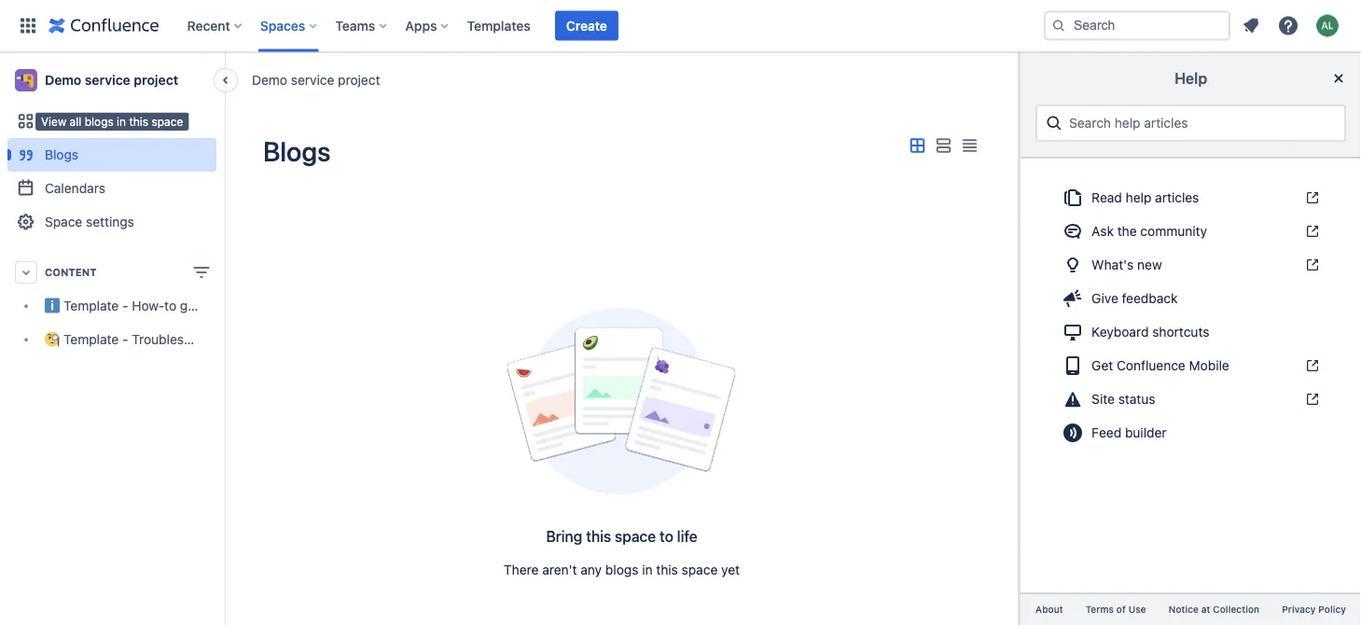 Task type: locate. For each thing, give the bounding box(es) containing it.
project down teams dropdown button
[[338, 72, 380, 87]]

teams button
[[330, 11, 394, 41]]

demo service project down spaces popup button
[[252, 72, 380, 87]]

template
[[63, 298, 119, 314], [63, 332, 119, 347]]

view all blogs in this space
[[41, 115, 183, 128]]

0 vertical spatial in
[[117, 115, 126, 128]]

demo service project inside the space element
[[45, 72, 178, 88]]

2 project from the left
[[134, 72, 178, 88]]

2 - from the top
[[122, 332, 128, 347]]

change view image
[[190, 261, 213, 284]]

2 shortcut icon image from the top
[[1302, 224, 1321, 239]]

article
[[233, 332, 271, 347]]

1 service from the left
[[291, 72, 335, 87]]

1 - from the top
[[122, 298, 128, 314]]

the
[[1118, 224, 1137, 239]]

get
[[1092, 358, 1114, 373]]

- down template - how-to guide link
[[122, 332, 128, 347]]

3 shortcut icon image from the top
[[1302, 258, 1321, 273]]

this
[[129, 115, 149, 128], [586, 528, 611, 546], [657, 562, 678, 578]]

guide
[[180, 298, 214, 314]]

space settings link
[[7, 205, 217, 239]]

0 vertical spatial blogs
[[85, 115, 114, 128]]

1 vertical spatial space
[[615, 528, 656, 546]]

in
[[117, 115, 126, 128], [642, 562, 653, 578]]

create link
[[555, 11, 619, 41]]

compact list image
[[959, 135, 981, 157]]

read help articles
[[1092, 190, 1200, 205]]

this up blogs link
[[129, 115, 149, 128]]

project
[[338, 72, 380, 87], [134, 72, 178, 88]]

lightbulb icon image
[[1062, 254, 1085, 276]]

0 vertical spatial to
[[164, 298, 176, 314]]

1 horizontal spatial to
[[660, 528, 674, 546]]

1 horizontal spatial service
[[291, 72, 335, 87]]

demo service project link up view all blogs in this space
[[7, 62, 217, 99]]

ask
[[1092, 224, 1114, 239]]

close image
[[1328, 67, 1351, 90]]

to
[[164, 298, 176, 314], [660, 528, 674, 546]]

0 horizontal spatial project
[[134, 72, 178, 88]]

space up blogs link
[[152, 115, 183, 128]]

what's
[[1092, 257, 1134, 273]]

2 vertical spatial space
[[682, 562, 718, 578]]

shortcut icon image
[[1302, 190, 1321, 205], [1302, 224, 1321, 239], [1302, 258, 1321, 273], [1302, 358, 1321, 373], [1302, 392, 1321, 407]]

0 horizontal spatial service
[[85, 72, 130, 88]]

keyboard
[[1092, 324, 1149, 340]]

blogs right any
[[606, 562, 639, 578]]

feedback
[[1122, 291, 1178, 306]]

0 horizontal spatial demo service project
[[45, 72, 178, 88]]

in down bring this space to life
[[642, 562, 653, 578]]

to for space
[[660, 528, 674, 546]]

service
[[291, 72, 335, 87], [85, 72, 130, 88]]

ask the community link
[[1051, 217, 1332, 246]]

template for template - troubleshooting article
[[63, 332, 119, 347]]

tree containing template - how-to guide
[[7, 289, 271, 357]]

there aren't any blogs in this space yet
[[504, 562, 740, 578]]

2 demo from the left
[[45, 72, 81, 88]]

cards image
[[906, 135, 929, 157]]

demo down spaces
[[252, 72, 288, 87]]

4 shortcut icon image from the top
[[1302, 358, 1321, 373]]

service up view all blogs in this space
[[85, 72, 130, 88]]

tree inside the space element
[[7, 289, 271, 357]]

terms
[[1086, 604, 1114, 615]]

to left life
[[660, 528, 674, 546]]

read
[[1092, 190, 1123, 205]]

5 shortcut icon image from the top
[[1302, 392, 1321, 407]]

1 horizontal spatial demo
[[252, 72, 288, 87]]

1 vertical spatial blogs
[[606, 562, 639, 578]]

1 vertical spatial -
[[122, 332, 128, 347]]

content
[[63, 113, 110, 129]]

blogs
[[85, 115, 114, 128], [606, 562, 639, 578]]

confluence
[[1117, 358, 1186, 373]]

privacy
[[1283, 604, 1317, 615]]

0 vertical spatial template
[[63, 298, 119, 314]]

global element
[[11, 0, 1041, 52]]

banner
[[0, 0, 1362, 52]]

space up there aren't any blogs in this space yet
[[615, 528, 656, 546]]

Search field
[[1045, 11, 1231, 41]]

site
[[1092, 392, 1115, 407]]

0 vertical spatial -
[[122, 298, 128, 314]]

- for how-
[[122, 298, 128, 314]]

demo
[[252, 72, 288, 87], [45, 72, 81, 88]]

blogs right all
[[85, 115, 114, 128]]

template down template - how-to guide link
[[63, 332, 119, 347]]

shortcut icon image inside get confluence mobile link
[[1302, 358, 1321, 373]]

this up any
[[586, 528, 611, 546]]

demo service project
[[252, 72, 380, 87], [45, 72, 178, 88]]

privacy policy link
[[1271, 602, 1358, 618]]

confluence image
[[49, 14, 159, 37], [49, 14, 159, 37]]

0 horizontal spatial blogs
[[45, 147, 79, 162]]

0 vertical spatial this
[[129, 115, 149, 128]]

notice at collection
[[1169, 604, 1260, 615]]

- for troubleshooting
[[122, 332, 128, 347]]

1 horizontal spatial in
[[642, 562, 653, 578]]

0 horizontal spatial blogs
[[85, 115, 114, 128]]

about button
[[1025, 602, 1075, 618]]

shortcuts
[[1153, 324, 1210, 340]]

demo service project link down spaces popup button
[[252, 70, 380, 89]]

spaces button
[[255, 11, 324, 41]]

tree
[[7, 289, 271, 357]]

1 shortcut icon image from the top
[[1302, 190, 1321, 205]]

give feedback
[[1092, 291, 1178, 306]]

2 horizontal spatial space
[[682, 562, 718, 578]]

blogs link
[[7, 138, 217, 172]]

blogs
[[263, 135, 331, 167], [45, 147, 79, 162]]

feed builder
[[1092, 425, 1167, 441]]

documents icon image
[[1062, 187, 1085, 209]]

demo service project up view all blogs in this space
[[45, 72, 178, 88]]

keyboard shortcuts
[[1092, 324, 1210, 340]]

project up view all blogs in this space
[[134, 72, 178, 88]]

shortcut icon image inside site status link
[[1302, 392, 1321, 407]]

blogs inside the space element
[[45, 147, 79, 162]]

1 horizontal spatial this
[[586, 528, 611, 546]]

read help articles link
[[1051, 183, 1332, 213]]

-
[[122, 298, 128, 314], [122, 332, 128, 347]]

search image
[[1052, 18, 1067, 33]]

service inside the space element
[[85, 72, 130, 88]]

template down content
[[63, 298, 119, 314]]

aren't
[[543, 562, 577, 578]]

shortcut icon image inside ask the community link
[[1302, 224, 1321, 239]]

1 vertical spatial to
[[660, 528, 674, 546]]

shortcut icon image inside what's new link
[[1302, 258, 1321, 273]]

demo up view
[[45, 72, 81, 88]]

calendars link
[[7, 172, 217, 205]]

to left guide
[[164, 298, 176, 314]]

- left how-
[[122, 298, 128, 314]]

space
[[45, 214, 82, 230]]

shortcut icon image inside "read help articles" link
[[1302, 190, 1321, 205]]

0 horizontal spatial space
[[152, 115, 183, 128]]

0 horizontal spatial demo
[[45, 72, 81, 88]]

shortcut icon image for community
[[1302, 224, 1321, 239]]

0 horizontal spatial to
[[164, 298, 176, 314]]

view
[[41, 115, 66, 128]]

1 horizontal spatial space
[[615, 528, 656, 546]]

1 vertical spatial template
[[63, 332, 119, 347]]

to inside the space element
[[164, 298, 176, 314]]

help
[[1175, 70, 1208, 87]]

1 horizontal spatial project
[[338, 72, 380, 87]]

1 vertical spatial this
[[586, 528, 611, 546]]

terms of use link
[[1075, 602, 1158, 618]]

terms of use
[[1086, 604, 1147, 615]]

1 template from the top
[[63, 298, 119, 314]]

space left yet
[[682, 562, 718, 578]]

template for template - how-to guide
[[63, 298, 119, 314]]

notification icon image
[[1241, 14, 1263, 37]]

1 horizontal spatial demo service project
[[252, 72, 380, 87]]

2 demo service project from the left
[[45, 72, 178, 88]]

feedback icon image
[[1062, 287, 1085, 310]]

bring this space to life
[[546, 528, 698, 546]]

collection
[[1214, 604, 1260, 615]]

space
[[152, 115, 183, 128], [615, 528, 656, 546], [682, 562, 718, 578]]

1 horizontal spatial blogs
[[606, 562, 639, 578]]

troubleshooting
[[132, 332, 230, 347]]

2 vertical spatial this
[[657, 562, 678, 578]]

2 template from the top
[[63, 332, 119, 347]]

service down spaces popup button
[[291, 72, 335, 87]]

in up blogs link
[[117, 115, 126, 128]]

this down life
[[657, 562, 678, 578]]

1 horizontal spatial blogs
[[263, 135, 331, 167]]

2 service from the left
[[85, 72, 130, 88]]

policy
[[1319, 604, 1347, 615]]



Task type: describe. For each thing, give the bounding box(es) containing it.
space element
[[0, 52, 271, 625]]

feed builder button
[[1051, 418, 1332, 448]]

recent
[[187, 18, 230, 33]]

0 horizontal spatial in
[[117, 115, 126, 128]]

mobile
[[1190, 358, 1230, 373]]

template - how-to guide link
[[7, 289, 217, 323]]

keyboard shortcuts button
[[1051, 317, 1332, 347]]

comment icon image
[[1062, 220, 1085, 243]]

signal icon image
[[1062, 422, 1085, 444]]

recent button
[[182, 11, 249, 41]]

templates
[[467, 18, 531, 33]]

template - troubleshooting article link
[[7, 323, 271, 357]]

create
[[566, 18, 608, 33]]

about
[[1036, 604, 1064, 615]]

all content
[[45, 113, 110, 129]]

at
[[1202, 604, 1211, 615]]

status
[[1119, 392, 1156, 407]]

templates link
[[462, 11, 537, 41]]

notice at collection link
[[1158, 602, 1271, 618]]

0 vertical spatial space
[[152, 115, 183, 128]]

apps button
[[400, 11, 456, 41]]

settings
[[86, 214, 134, 230]]

screen icon image
[[1062, 321, 1085, 343]]

spaces
[[260, 18, 306, 33]]

template - troubleshooting article
[[63, 332, 271, 347]]

1 project from the left
[[338, 72, 380, 87]]

warning icon image
[[1062, 388, 1085, 411]]

demo inside the space element
[[45, 72, 81, 88]]

site status link
[[1051, 385, 1332, 414]]

Search help articles field
[[1064, 106, 1338, 140]]

all content link
[[7, 105, 217, 138]]

what's new
[[1092, 257, 1163, 273]]

site status
[[1092, 392, 1156, 407]]

community
[[1141, 224, 1208, 239]]

help
[[1126, 190, 1152, 205]]

shortcut icon image for mobile
[[1302, 358, 1321, 373]]

get confluence mobile
[[1092, 358, 1230, 373]]

content
[[45, 266, 97, 279]]

what's new link
[[1051, 250, 1332, 280]]

help icon image
[[1278, 14, 1300, 37]]

all
[[45, 113, 60, 129]]

get confluence mobile link
[[1051, 351, 1332, 381]]

notice
[[1169, 604, 1199, 615]]

mobile icon image
[[1062, 355, 1085, 377]]

1 demo service project from the left
[[252, 72, 380, 87]]

bring
[[546, 528, 583, 546]]

list image
[[932, 135, 955, 157]]

project inside the space element
[[134, 72, 178, 88]]

feed
[[1092, 425, 1122, 441]]

any
[[581, 562, 602, 578]]

0 horizontal spatial demo service project link
[[7, 62, 217, 99]]

1 horizontal spatial demo service project link
[[252, 70, 380, 89]]

content button
[[7, 256, 217, 289]]

all
[[70, 115, 81, 128]]

space settings
[[45, 214, 134, 230]]

there
[[504, 562, 539, 578]]

banner containing recent
[[0, 0, 1362, 52]]

teams
[[335, 18, 376, 33]]

ask the community
[[1092, 224, 1208, 239]]

to for how-
[[164, 298, 176, 314]]

how-
[[132, 298, 164, 314]]

yet
[[722, 562, 740, 578]]

1 demo from the left
[[252, 72, 288, 87]]

calendars
[[45, 181, 105, 196]]

use
[[1129, 604, 1147, 615]]

builder
[[1126, 425, 1167, 441]]

privacy policy
[[1283, 604, 1347, 615]]

apps
[[405, 18, 437, 33]]

life
[[677, 528, 698, 546]]

2 horizontal spatial this
[[657, 562, 678, 578]]

appswitcher icon image
[[17, 14, 39, 37]]

1 vertical spatial in
[[642, 562, 653, 578]]

give
[[1092, 291, 1119, 306]]

of
[[1117, 604, 1127, 615]]

your profile and preferences image
[[1317, 14, 1339, 37]]

new
[[1138, 257, 1163, 273]]

template - how-to guide
[[63, 298, 214, 314]]

articles
[[1156, 190, 1200, 205]]

shortcut icon image for articles
[[1302, 190, 1321, 205]]

give feedback button
[[1051, 284, 1332, 314]]

0 horizontal spatial this
[[129, 115, 149, 128]]



Task type: vqa. For each thing, say whether or not it's contained in the screenshot.
Feed builder
yes



